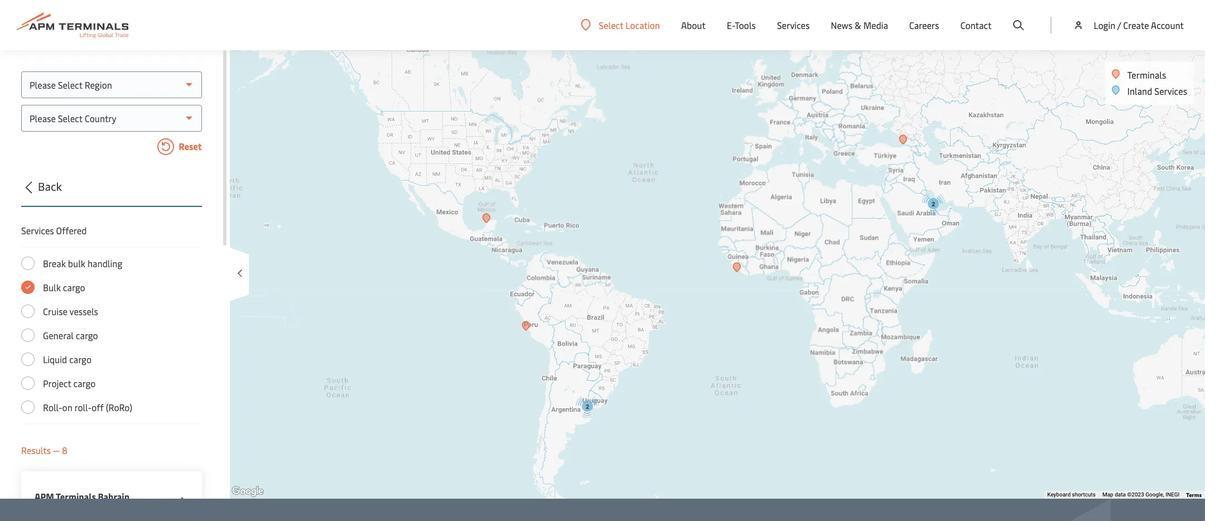 Task type: locate. For each thing, give the bounding box(es) containing it.
cargo for bulk cargo
[[63, 281, 85, 293]]

1 vertical spatial services
[[1154, 85, 1187, 97]]

handling
[[88, 257, 122, 269]]

services for services offered
[[21, 224, 54, 237]]

map
[[1102, 492, 1113, 498]]

offered
[[56, 224, 87, 237]]

—
[[53, 444, 60, 456]]

select location
[[599, 19, 660, 31]]

Liquid cargo radio
[[21, 353, 35, 366]]

create
[[1123, 19, 1149, 31]]

select location button
[[581, 19, 660, 31]]

terminals up "inland"
[[1127, 69, 1166, 81]]

cargo down vessels
[[76, 329, 98, 341]]

cargo for liquid cargo
[[69, 353, 91, 365]]

liquid cargo
[[43, 353, 91, 365]]

©2023
[[1127, 492, 1144, 498]]

map region
[[201, 4, 1205, 521]]

services
[[777, 19, 810, 31], [1154, 85, 1187, 97], [21, 224, 54, 237]]

2 vertical spatial services
[[21, 224, 54, 237]]

reset
[[177, 140, 202, 152]]

1 vertical spatial terminals
[[56, 490, 96, 503]]

cargo right bulk
[[63, 281, 85, 293]]

location
[[626, 19, 660, 31]]

0 vertical spatial services
[[777, 19, 810, 31]]

services button
[[777, 0, 810, 50]]

0 horizontal spatial services
[[21, 224, 54, 237]]

cargo
[[63, 281, 85, 293], [76, 329, 98, 341], [69, 353, 91, 365], [73, 377, 96, 389]]

project cargo
[[43, 377, 96, 389]]

services right "inland"
[[1154, 85, 1187, 97]]

keyboard shortcuts
[[1047, 492, 1096, 498]]

terms
[[1186, 491, 1202, 499]]

liquid
[[43, 353, 67, 365]]

0 horizontal spatial terminals
[[56, 490, 96, 503]]

2 horizontal spatial services
[[1154, 85, 1187, 97]]

off
[[92, 401, 104, 413]]

e-tools
[[727, 19, 756, 31]]

terminals right apm
[[56, 490, 96, 503]]

0 horizontal spatial 2
[[586, 403, 589, 410]]

services for services
[[777, 19, 810, 31]]

roll-on roll-off (roro)
[[43, 401, 132, 413]]

account
[[1151, 19, 1184, 31]]

inland
[[1127, 85, 1152, 97]]

services right tools
[[777, 19, 810, 31]]

reset button
[[21, 138, 202, 157]]

cargo for general cargo
[[76, 329, 98, 341]]

Roll-on roll-off (RoRo) radio
[[21, 401, 35, 414]]

general
[[43, 329, 74, 341]]

bulk
[[68, 257, 85, 269]]

terminals
[[1127, 69, 1166, 81], [56, 490, 96, 503]]

map data ©2023 google, inegi
[[1102, 492, 1180, 498]]

Break bulk handling radio
[[21, 257, 35, 270]]

1 horizontal spatial 2
[[932, 201, 935, 208]]

about
[[681, 19, 706, 31]]

cargo for project cargo
[[73, 377, 96, 389]]

2
[[932, 201, 935, 208], [586, 403, 589, 410]]

tools
[[735, 19, 756, 31]]

0 vertical spatial 2
[[932, 201, 935, 208]]

apm terminals bahrain
[[35, 490, 129, 503]]

google,
[[1145, 492, 1164, 498]]

careers button
[[909, 0, 939, 50]]

break bulk handling
[[43, 257, 122, 269]]

news & media button
[[831, 0, 888, 50]]

break
[[43, 257, 66, 269]]

cargo right liquid
[[69, 353, 91, 365]]

general cargo
[[43, 329, 98, 341]]

&
[[855, 19, 861, 31]]

services left offered
[[21, 224, 54, 237]]

1 horizontal spatial terminals
[[1127, 69, 1166, 81]]

data
[[1115, 492, 1126, 498]]

terms link
[[1186, 491, 1202, 499]]

1 horizontal spatial services
[[777, 19, 810, 31]]

cargo up roll-
[[73, 377, 96, 389]]

apm terminals bahrain link
[[21, 471, 202, 521]]

back button
[[18, 178, 202, 207]]



Task type: vqa. For each thing, say whether or not it's contained in the screenshot.
Los
no



Task type: describe. For each thing, give the bounding box(es) containing it.
media
[[863, 19, 888, 31]]

e-tools button
[[727, 0, 756, 50]]

(roro)
[[106, 401, 132, 413]]

contact
[[960, 19, 992, 31]]

login / create account
[[1094, 19, 1184, 31]]

8
[[62, 444, 67, 456]]

bahrain
[[98, 490, 129, 503]]

apm
[[35, 490, 54, 503]]

careers
[[909, 19, 939, 31]]

services offered
[[21, 224, 87, 237]]

vessels
[[69, 305, 98, 317]]

on
[[62, 401, 72, 413]]

General cargo radio
[[21, 329, 35, 342]]

/
[[1117, 19, 1121, 31]]

roll-
[[75, 401, 92, 413]]

Cruise vessels radio
[[21, 305, 35, 318]]

shortcuts
[[1072, 492, 1096, 498]]

google image
[[229, 484, 266, 499]]

roll-
[[43, 401, 62, 413]]

e-
[[727, 19, 735, 31]]

cruise vessels
[[43, 305, 98, 317]]

bulk
[[43, 281, 61, 293]]

login / create account link
[[1073, 0, 1184, 50]]

login
[[1094, 19, 1115, 31]]

news & media
[[831, 19, 888, 31]]

keyboard shortcuts button
[[1047, 491, 1096, 499]]

select
[[599, 19, 623, 31]]

results — 8
[[21, 444, 67, 456]]

Project cargo radio
[[21, 377, 35, 390]]

1 vertical spatial 2
[[586, 403, 589, 410]]

project
[[43, 377, 71, 389]]

cruise
[[43, 305, 67, 317]]

contact button
[[960, 0, 992, 50]]

Bulk cargo radio
[[21, 281, 35, 294]]

results
[[21, 444, 51, 456]]

0 vertical spatial terminals
[[1127, 69, 1166, 81]]

back
[[38, 179, 62, 194]]

keyboard
[[1047, 492, 1071, 498]]

inegi
[[1166, 492, 1180, 498]]

news
[[831, 19, 852, 31]]

about button
[[681, 0, 706, 50]]

inland services
[[1127, 85, 1187, 97]]

bulk cargo
[[43, 281, 85, 293]]



